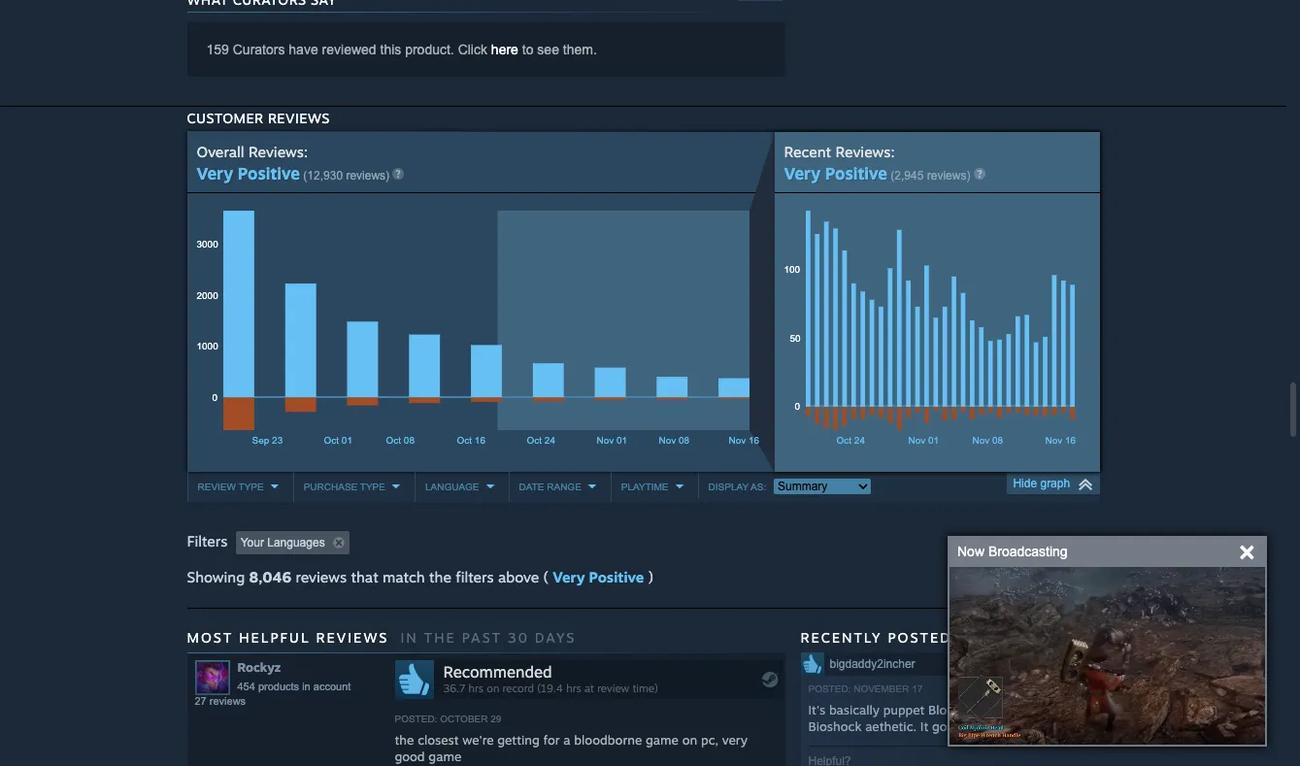 Task type: describe. For each thing, give the bounding box(es) containing it.
as:
[[751, 481, 766, 492]]

rockyz 454 products in account 27 reviews
[[195, 659, 351, 707]]

oct 01
[[324, 435, 352, 445]]

bigdaddy2incher link
[[801, 652, 1100, 679]]

them.
[[563, 41, 597, 57]]

overall
[[197, 142, 244, 161]]

match
[[383, 568, 425, 586]]

reviews: for recent reviews:
[[835, 142, 895, 161]]

review
[[198, 481, 236, 492]]

hide
[[1013, 476, 1037, 490]]

(12,930
[[303, 169, 343, 182]]

most helpful reviews in the past 30 days
[[187, 629, 576, 645]]

your languages
[[240, 536, 325, 549]]

16 for overall reviews:
[[475, 435, 485, 445]]

rockyz
[[237, 659, 281, 675]]

2 oct 24 from the left
[[836, 435, 865, 445]]

puppet
[[883, 702, 925, 717]]

this
[[380, 41, 401, 57]]

the inside posted: november 17 it's basically puppet bloodborne with the bioshock aethetic. it good.
[[1029, 702, 1049, 717]]

posted
[[888, 629, 951, 645]]

in
[[302, 680, 310, 692]]

good
[[395, 748, 425, 764]]

2 08 from the left
[[679, 435, 690, 445]]

playtime
[[621, 481, 669, 492]]

1 24 from the left
[[545, 435, 555, 445]]

purchase type
[[304, 481, 385, 492]]

2 oct from the left
[[386, 435, 401, 445]]

3 nov from the left
[[729, 435, 746, 445]]

time)
[[632, 681, 658, 695]]

2000
[[197, 290, 218, 301]]

it
[[920, 718, 928, 734]]

29
[[491, 713, 501, 724]]

159
[[206, 41, 229, 57]]

recently
[[801, 629, 882, 645]]

graph
[[1040, 476, 1070, 490]]

very
[[722, 732, 748, 747]]

filters
[[456, 568, 494, 586]]

now broadcasting link
[[957, 542, 1068, 561]]

the left filters
[[429, 568, 451, 586]]

100
[[784, 264, 800, 274]]

basically
[[829, 702, 880, 717]]

reviews) for recent reviews:
[[927, 169, 970, 182]]

click
[[458, 41, 487, 57]]

reviews inside rockyz 454 products in account 27 reviews
[[210, 695, 246, 707]]

27 reviews link
[[195, 695, 246, 707]]

08 for recent reviews:
[[992, 435, 1003, 445]]

1 horizontal spatial positive
[[589, 568, 644, 586]]

oct 16
[[457, 435, 485, 445]]

now broadcasting
[[957, 544, 1068, 559]]

your
[[240, 536, 264, 549]]

4 oct from the left
[[527, 435, 542, 445]]

aethetic.
[[865, 718, 917, 734]]

on inside posted: october 29 the closest we're getting for a bloodborne game on pc, very good game
[[682, 732, 697, 747]]

recent reviews: very positive (2,945 reviews)
[[784, 142, 970, 183]]

2 hrs from the left
[[566, 681, 581, 695]]

very for overall
[[197, 163, 233, 183]]

november
[[854, 683, 909, 694]]

5 oct from the left
[[836, 435, 852, 445]]

review
[[597, 681, 629, 695]]

reviews) for overall reviews:
[[346, 169, 389, 182]]

1 horizontal spatial game
[[646, 732, 679, 747]]

(19.4
[[537, 681, 563, 695]]

with
[[1000, 702, 1026, 717]]

3000
[[197, 239, 218, 249]]

1 hrs from the left
[[469, 681, 484, 695]]

08 for overall reviews:
[[404, 435, 415, 445]]

getting
[[497, 732, 540, 747]]

pc,
[[701, 732, 719, 747]]

2 24 from the left
[[854, 435, 865, 445]]

reviews
[[316, 629, 389, 645]]

positive for overall
[[238, 163, 300, 183]]

reviews: for overall reviews:
[[248, 142, 308, 161]]

1 horizontal spatial very
[[553, 568, 585, 586]]

language
[[425, 481, 479, 492]]

bloodborne
[[928, 702, 997, 717]]

159 curators have reviewed this product. click here to see them.
[[206, 41, 597, 57]]

curators
[[233, 41, 285, 57]]

0 for overall
[[212, 392, 218, 403]]

recently posted
[[801, 629, 951, 645]]

posted: november 17 it's basically puppet bloodborne with the bioshock aethetic. it good.
[[808, 683, 1049, 734]]

display
[[708, 481, 748, 492]]

now
[[957, 544, 985, 559]]

2 nov 01 from the left
[[908, 435, 939, 445]]

range
[[547, 481, 581, 492]]

3 oct from the left
[[457, 435, 472, 445]]

oct 08
[[386, 435, 415, 445]]

50
[[790, 333, 801, 343]]

showing 8,046 reviews that match the filters above ( very positive )
[[187, 568, 654, 586]]

account
[[313, 680, 351, 692]]

date
[[519, 481, 544, 492]]

1 vertical spatial reviews
[[296, 568, 347, 586]]

good.
[[932, 718, 966, 734]]

in
[[400, 629, 418, 645]]

454
[[237, 680, 255, 692]]

(2,945
[[891, 169, 924, 182]]

review type
[[198, 481, 264, 492]]

sep
[[252, 435, 269, 445]]



Task type: locate. For each thing, give the bounding box(es) containing it.
454 products in account link
[[237, 680, 351, 692]]

0 down 50
[[795, 401, 800, 411]]

16 up as:
[[749, 435, 759, 445]]

1 type from the left
[[238, 481, 264, 492]]

1 nov from the left
[[597, 435, 614, 445]]

16 up graph on the bottom right of page
[[1065, 435, 1076, 445]]

products
[[258, 680, 299, 692]]

to
[[522, 41, 533, 57]]

record
[[503, 681, 534, 695]]

1000
[[197, 341, 218, 351]]

0 horizontal spatial game
[[429, 748, 461, 764]]

recommended
[[443, 662, 552, 681]]

sep 23
[[252, 435, 283, 445]]

6 nov from the left
[[1045, 435, 1062, 445]]

past
[[462, 629, 502, 645]]

0 horizontal spatial nov 01
[[597, 435, 627, 445]]

days
[[535, 629, 576, 645]]

on inside "recommended 36.7 hrs on record            (19.4 hrs at review time)"
[[487, 681, 499, 695]]

posted: up closest
[[395, 713, 437, 724]]

0 for recent
[[795, 401, 800, 411]]

at
[[584, 681, 594, 695]]

purchase
[[304, 481, 358, 492]]

0 horizontal spatial very
[[197, 163, 233, 183]]

game left 'pc,'
[[646, 732, 679, 747]]

broadcasting
[[988, 544, 1068, 559]]

0 vertical spatial reviews
[[268, 109, 330, 126]]

product.
[[405, 41, 454, 57]]

2 nov from the left
[[659, 435, 676, 445]]

oct 24
[[527, 435, 555, 445], [836, 435, 865, 445]]

0 horizontal spatial 24
[[545, 435, 555, 445]]

reviews)
[[346, 169, 389, 182], [927, 169, 970, 182]]

positive left (2,945
[[825, 163, 887, 183]]

reviews down "languages"
[[296, 568, 347, 586]]

2 vertical spatial reviews
[[210, 695, 246, 707]]

2 horizontal spatial 16
[[1065, 435, 1076, 445]]

1 horizontal spatial 24
[[854, 435, 865, 445]]

reviews: up (2,945
[[835, 142, 895, 161]]

2 horizontal spatial very
[[784, 163, 821, 183]]

showing
[[187, 568, 245, 586]]

positive down overall
[[238, 163, 300, 183]]

23
[[272, 435, 283, 445]]

(
[[543, 568, 549, 586]]

01 for recent reviews:
[[928, 435, 939, 445]]

bigdaddy2incher
[[830, 657, 915, 671]]

2 horizontal spatial positive
[[825, 163, 887, 183]]

hrs right 36.7
[[469, 681, 484, 695]]

type for review type
[[238, 481, 264, 492]]

01 for overall reviews:
[[342, 435, 352, 445]]

1 horizontal spatial nov 16
[[1045, 435, 1076, 445]]

2 reviews) from the left
[[927, 169, 970, 182]]

the up good
[[395, 732, 414, 747]]

customer
[[187, 109, 264, 126]]

the
[[429, 568, 451, 586], [424, 629, 456, 645], [1029, 702, 1049, 717], [395, 732, 414, 747]]

reviews
[[268, 109, 330, 126], [296, 568, 347, 586], [210, 695, 246, 707]]

posted: october 29 the closest we're getting for a bloodborne game on pc, very good game
[[395, 713, 748, 764]]

2 type from the left
[[360, 481, 385, 492]]

1 nov 08 from the left
[[659, 435, 690, 445]]

)
[[648, 568, 654, 586]]

1 horizontal spatial hrs
[[566, 681, 581, 695]]

1 horizontal spatial 08
[[679, 435, 690, 445]]

reviews) inside overall reviews: very positive (12,930 reviews)
[[346, 169, 389, 182]]

very for recent
[[784, 163, 821, 183]]

0 down "1000"
[[212, 392, 218, 403]]

8,046
[[249, 568, 291, 586]]

have
[[289, 41, 318, 57]]

1 horizontal spatial oct 24
[[836, 435, 865, 445]]

type right purchase
[[360, 481, 385, 492]]

1 horizontal spatial posted:
[[808, 683, 851, 694]]

posted: for closest
[[395, 713, 437, 724]]

3 01 from the left
[[928, 435, 939, 445]]

on left record
[[487, 681, 499, 695]]

reviews down 454
[[210, 695, 246, 707]]

nov 08
[[659, 435, 690, 445], [972, 435, 1003, 445]]

bioshock
[[808, 718, 862, 734]]

16 for recent reviews:
[[1065, 435, 1076, 445]]

reviews) inside recent reviews: very positive (2,945 reviews)
[[927, 169, 970, 182]]

reviewed
[[322, 41, 376, 57]]

17
[[912, 683, 923, 694]]

0 horizontal spatial 01
[[342, 435, 352, 445]]

0
[[212, 392, 218, 403], [795, 401, 800, 411]]

1 horizontal spatial 0
[[795, 401, 800, 411]]

positive left ")" at the bottom
[[589, 568, 644, 586]]

game
[[646, 732, 679, 747], [429, 748, 461, 764]]

very down recent on the top of page
[[784, 163, 821, 183]]

nov 16 up display as:
[[729, 435, 759, 445]]

very down overall
[[197, 163, 233, 183]]

1 vertical spatial posted:
[[395, 713, 437, 724]]

0 horizontal spatial nov 16
[[729, 435, 759, 445]]

hide graph
[[1013, 476, 1070, 490]]

30
[[508, 629, 529, 645]]

reviews) right (12,930
[[346, 169, 389, 182]]

1 nov 01 from the left
[[597, 435, 627, 445]]

customer reviews
[[187, 109, 330, 126]]

positive inside overall reviews: very positive (12,930 reviews)
[[238, 163, 300, 183]]

3 08 from the left
[[992, 435, 1003, 445]]

for
[[543, 732, 560, 747]]

01
[[342, 435, 352, 445], [617, 435, 627, 445], [928, 435, 939, 445]]

the right with
[[1029, 702, 1049, 717]]

2 01 from the left
[[617, 435, 627, 445]]

positive inside recent reviews: very positive (2,945 reviews)
[[825, 163, 887, 183]]

the inside posted: october 29 the closest we're getting for a bloodborne game on pc, very good game
[[395, 732, 414, 747]]

0 horizontal spatial on
[[487, 681, 499, 695]]

1 horizontal spatial nov 01
[[908, 435, 939, 445]]

1 oct from the left
[[324, 435, 339, 445]]

4 nov from the left
[[908, 435, 926, 445]]

2 nov 16 from the left
[[1045, 435, 1076, 445]]

posted: inside posted: november 17 it's basically puppet bloodborne with the bioshock aethetic. it good.
[[808, 683, 851, 694]]

2 horizontal spatial 08
[[992, 435, 1003, 445]]

very inside overall reviews: very positive (12,930 reviews)
[[197, 163, 233, 183]]

posted: inside posted: october 29 the closest we're getting for a bloodborne game on pc, very good game
[[395, 713, 437, 724]]

0 horizontal spatial positive
[[238, 163, 300, 183]]

nov 16
[[729, 435, 759, 445], [1045, 435, 1076, 445]]

0 horizontal spatial type
[[238, 481, 264, 492]]

5 nov from the left
[[972, 435, 990, 445]]

1 horizontal spatial type
[[360, 481, 385, 492]]

overall reviews: very positive (12,930 reviews)
[[197, 142, 389, 183]]

0 horizontal spatial oct 24
[[527, 435, 555, 445]]

posted: up it's
[[808, 683, 851, 694]]

type right review
[[238, 481, 264, 492]]

0 horizontal spatial hrs
[[469, 681, 484, 695]]

recommended 36.7 hrs on record            (19.4 hrs at review time)
[[443, 662, 658, 695]]

27
[[195, 695, 207, 707]]

it's
[[808, 702, 825, 717]]

type for purchase type
[[360, 481, 385, 492]]

3 16 from the left
[[1065, 435, 1076, 445]]

0 horizontal spatial posted:
[[395, 713, 437, 724]]

16 up language
[[475, 435, 485, 445]]

type
[[238, 481, 264, 492], [360, 481, 385, 492]]

0 horizontal spatial 16
[[475, 435, 485, 445]]

0 vertical spatial on
[[487, 681, 499, 695]]

here link
[[491, 41, 518, 57]]

1 nov 16 from the left
[[729, 435, 759, 445]]

positive for recent
[[825, 163, 887, 183]]

1 08 from the left
[[404, 435, 415, 445]]

0 horizontal spatial 0
[[212, 392, 218, 403]]

we're
[[462, 732, 494, 747]]

reviews: inside recent reviews: very positive (2,945 reviews)
[[835, 142, 895, 161]]

1 16 from the left
[[475, 435, 485, 445]]

1 vertical spatial on
[[682, 732, 697, 747]]

2 horizontal spatial 01
[[928, 435, 939, 445]]

2 16 from the left
[[749, 435, 759, 445]]

reviews) right (2,945
[[927, 169, 970, 182]]

most
[[187, 629, 233, 645]]

see
[[537, 41, 559, 57]]

game down closest
[[429, 748, 461, 764]]

reviews: inside overall reviews: very positive (12,930 reviews)
[[248, 142, 308, 161]]

bloodborne
[[574, 732, 642, 747]]

a
[[563, 732, 570, 747]]

0 horizontal spatial nov 08
[[659, 435, 690, 445]]

hrs
[[469, 681, 484, 695], [566, 681, 581, 695]]

date range
[[519, 481, 581, 492]]

0 vertical spatial posted:
[[808, 683, 851, 694]]

1 oct 24 from the left
[[527, 435, 555, 445]]

1 01 from the left
[[342, 435, 352, 445]]

reviews up overall reviews: very positive (12,930 reviews)
[[268, 109, 330, 126]]

october
[[440, 713, 488, 724]]

hrs left at
[[566, 681, 581, 695]]

reviews:
[[248, 142, 308, 161], [835, 142, 895, 161]]

24
[[545, 435, 555, 445], [854, 435, 865, 445]]

2 reviews: from the left
[[835, 142, 895, 161]]

filters
[[187, 532, 227, 550]]

1 horizontal spatial on
[[682, 732, 697, 747]]

36.7
[[443, 681, 465, 695]]

1 horizontal spatial reviews:
[[835, 142, 895, 161]]

that
[[351, 568, 378, 586]]

nov 01
[[597, 435, 627, 445], [908, 435, 939, 445]]

0 vertical spatial game
[[646, 732, 679, 747]]

posted:
[[808, 683, 851, 694], [395, 713, 437, 724]]

0 horizontal spatial 08
[[404, 435, 415, 445]]

reviews: down customer reviews
[[248, 142, 308, 161]]

1 reviews) from the left
[[346, 169, 389, 182]]

above
[[498, 568, 539, 586]]

helpful
[[239, 629, 310, 645]]

1 vertical spatial game
[[429, 748, 461, 764]]

posted: for basically
[[808, 683, 851, 694]]

very right (
[[553, 568, 585, 586]]

0 horizontal spatial reviews:
[[248, 142, 308, 161]]

1 horizontal spatial reviews)
[[927, 169, 970, 182]]

2 nov 08 from the left
[[972, 435, 1003, 445]]

the right 'in'
[[424, 629, 456, 645]]

nov 16 up graph on the bottom right of page
[[1045, 435, 1076, 445]]

1 reviews: from the left
[[248, 142, 308, 161]]

on left 'pc,'
[[682, 732, 697, 747]]

1 horizontal spatial 16
[[749, 435, 759, 445]]

here
[[491, 41, 518, 57]]

closest
[[418, 732, 459, 747]]

very inside recent reviews: very positive (2,945 reviews)
[[784, 163, 821, 183]]

display as:
[[708, 481, 769, 492]]

0 horizontal spatial reviews)
[[346, 169, 389, 182]]

1 horizontal spatial nov 08
[[972, 435, 1003, 445]]

16
[[475, 435, 485, 445], [749, 435, 759, 445], [1065, 435, 1076, 445]]

1 horizontal spatial 01
[[617, 435, 627, 445]]



Task type: vqa. For each thing, say whether or not it's contained in the screenshot.
"Sellers"
no



